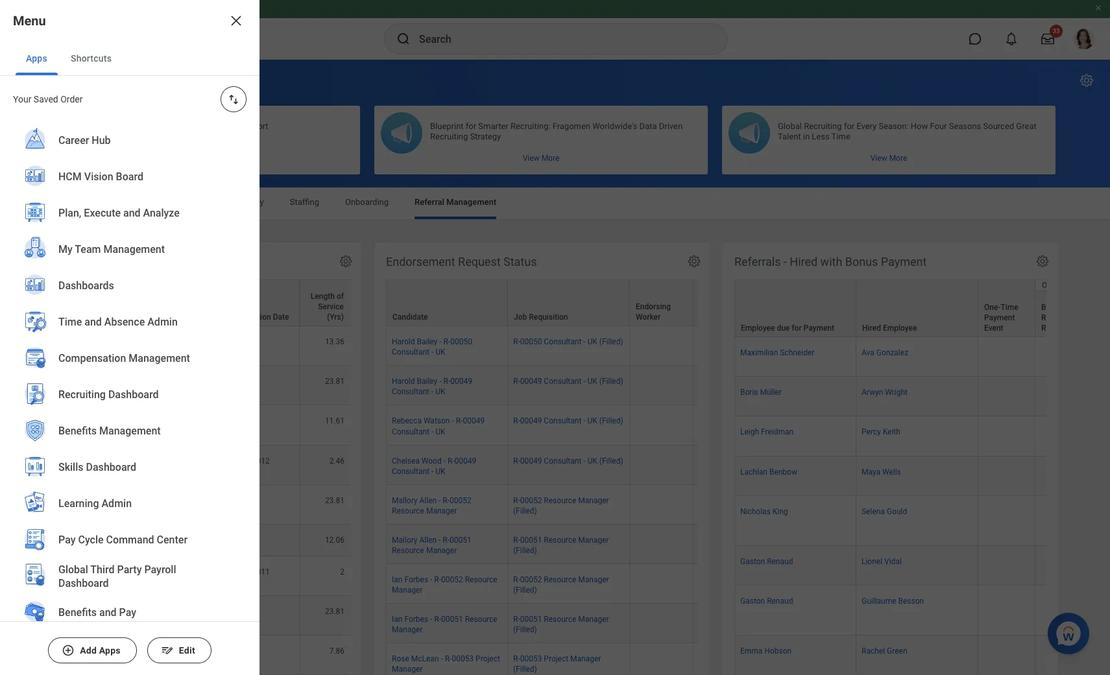 Task type: vqa. For each thing, say whether or not it's contained in the screenshot.


Task type: describe. For each thing, give the bounding box(es) containing it.
watson
[[424, 417, 450, 426]]

apps button
[[16, 42, 58, 75]]

2.46
[[330, 457, 345, 466]]

12.06
[[325, 536, 345, 545]]

rose mclean ‎- r-00053 project manager
[[392, 655, 501, 675]]

r-00049 consultant - uk (filled) link for rebecca watson ‎- r-00049 consultant - uk
[[514, 415, 624, 426]]

ian for ian forbes ‎- r-00051 resource manager
[[392, 616, 403, 625]]

releases
[[116, 121, 150, 131]]

alvin for alvin hwang
[[44, 536, 60, 545]]

resource inside ian forbes ‎- r-00052 resource manager
[[465, 576, 498, 585]]

due
[[777, 324, 790, 333]]

harold for harold bailey ‎- r-00050 consultant - uk
[[392, 338, 415, 347]]

r- inside ian forbes ‎- r-00052 resource manager
[[435, 576, 442, 585]]

percy keith
[[862, 428, 901, 437]]

dashboards link
[[16, 268, 244, 306]]

10/01/2009
[[165, 568, 206, 577]]

cycle
[[78, 535, 104, 547]]

sabbatini
[[60, 497, 93, 506]]

saved
[[34, 94, 58, 105]]

career hub link
[[16, 123, 244, 160]]

- inside chelsea wood ‎- r-00049 consultant - uk
[[432, 467, 434, 476]]

shortcuts button
[[60, 42, 122, 75]]

date for hire date
[[182, 313, 198, 322]]

time inside popup button
[[1059, 281, 1077, 290]]

00052 inside ian forbes ‎- r-00052 resource manager
[[442, 576, 463, 585]]

payment up hired employee popup button
[[882, 255, 927, 269]]

one-time payment 
[[1043, 281, 1111, 290]]

menu
[[13, 13, 46, 29]]

learning
[[58, 498, 99, 511]]

alvin hwang
[[44, 536, 87, 545]]

my
[[58, 244, 73, 256]]

sort image
[[227, 93, 240, 106]]

leigh freidman link
[[741, 426, 794, 437]]

0 vertical spatial and
[[123, 207, 141, 220]]

‎- for harold bailey ‎- r-00050 consultant - uk
[[440, 338, 442, 347]]

date for termination date
[[273, 313, 289, 322]]

absence
[[104, 316, 145, 329]]

global for global recruiting for every season: how four seasons sourced great talent in less time
[[779, 121, 803, 131]]

boris
[[741, 388, 759, 398]]

trends
[[218, 121, 244, 131]]

recruiting left diversity
[[192, 197, 230, 207]]

(filled) inside r-00053 project manager (filled)
[[514, 666, 537, 675]]

hwang for alvin hwang
[[62, 536, 87, 545]]

row containing alex grossman [c]
[[38, 446, 717, 486]]

alvin hwang [c]
[[44, 568, 98, 577]]

time and absence admin
[[58, 316, 178, 329]]

bailey for 00049
[[417, 377, 438, 387]]

uk inside chelsea wood ‎- r-00049 consultant - uk
[[436, 467, 446, 476]]

row containing one-time payment
[[735, 280, 1111, 338]]

ava
[[862, 349, 875, 358]]

r-00049 consultant - uk (filled) link for chelsea wood ‎- r-00049 consultant - uk
[[514, 454, 624, 466]]

pay inside pay cycle command center link
[[58, 535, 76, 547]]

row containing ian forbes ‎- r-00051 resource manager
[[386, 605, 1001, 644]]

add
[[80, 646, 97, 656]]

maximilian
[[741, 349, 779, 358]]

hcm
[[58, 171, 82, 183]]

consultant inside r-00050 consultant - uk (filled) "link"
[[544, 338, 582, 347]]

green
[[888, 648, 908, 657]]

row containing endorsing worker
[[386, 280, 1001, 327]]

pay cycle command center
[[58, 535, 188, 547]]

00053 inside r-00053 project manager (filled)
[[521, 655, 542, 664]]

r- inside chelsea wood ‎- r-00049 consultant - uk
[[448, 457, 455, 466]]

management for compensation management
[[129, 353, 190, 365]]

global navigation dialog
[[0, 0, 260, 676]]

close environment banner image
[[1095, 4, 1103, 12]]

plan, execute and analyze
[[58, 207, 180, 220]]

project inside r-00053 project manager (filled)
[[544, 655, 569, 664]]

r- inside rose mclean ‎- r-00053 project manager
[[445, 655, 452, 664]]

carlton
[[66, 338, 91, 347]]

career
[[58, 135, 89, 147]]

maximilian schneider
[[741, 349, 815, 358]]

employee due for payment
[[742, 324, 835, 333]]

global third party payroll dashboard
[[58, 564, 176, 590]]

dashboards
[[58, 280, 114, 292]]

benefits and pay
[[58, 607, 136, 620]]

endorsement request status
[[386, 255, 537, 269]]

hcm vision board link
[[16, 159, 244, 197]]

time and absence admin link
[[16, 305, 244, 342]]

lachlan
[[741, 468, 768, 477]]

worker inside employee referrals hired element
[[44, 313, 69, 322]]

analyze
[[143, 207, 180, 220]]

r-00052 resource manager (filled) for ian forbes ‎- r-00052 resource manager
[[514, 576, 609, 595]]

row containing ian forbes ‎- r-00052 resource manager
[[386, 565, 1001, 605]]

grossman for alex grossman [c]
[[60, 457, 96, 466]]

mallory for mallory allen ‎- r-00052 resource manager
[[392, 497, 418, 506]]

harold bailey ‎- r-00050 consultant - uk
[[392, 338, 473, 357]]

- inside harold bailey ‎- r-00050 consultant - uk
[[432, 348, 434, 357]]

mallory allen ‎- r-00051 resource manager link
[[392, 534, 472, 556]]

and for absence
[[85, 316, 102, 329]]

harold bailey ‎- r-00049 consultant - uk
[[392, 377, 473, 397]]

alberto bassani link
[[44, 375, 98, 387]]

career hub
[[58, 135, 111, 147]]

leigh
[[741, 428, 760, 437]]

shortcuts
[[71, 53, 112, 64]]

recruiting efficiency
[[90, 197, 166, 207]]

and for pay
[[99, 607, 117, 620]]

dashboard for skills dashboard
[[86, 462, 136, 474]]

one-time payment button
[[1036, 281, 1111, 291]]

termination
[[229, 313, 271, 322]]

23.81 for alex sabbatini (on leave)
[[325, 497, 345, 506]]

tab list inside recruiting main content
[[13, 188, 1098, 219]]

00049 inside harold bailey ‎- r-00049 consultant - uk
[[451, 377, 473, 387]]

consultant inside harold bailey ‎- r-00049 consultant - uk
[[392, 388, 430, 397]]

referrals - hired with bonus payment
[[735, 255, 927, 269]]

my team management
[[58, 244, 165, 256]]

gaston renaud for guillaume
[[741, 597, 794, 607]]

r-00050 consultant - uk (filled)
[[514, 338, 624, 347]]

dashboard for recruiting dashboard
[[108, 389, 159, 401]]

hire date
[[166, 313, 198, 322]]

worker inside endorsing worker
[[636, 313, 661, 322]]

recruiting up execute
[[90, 197, 128, 207]]

harold bailey ‎- r-00049 consultant - uk link
[[392, 375, 473, 397]]

maya wells link
[[862, 465, 902, 477]]

2 referrals from the left
[[735, 255, 781, 269]]

‎- for chelsea wood ‎- r-00049 consultant - uk
[[444, 457, 446, 466]]

lachlan benbow link
[[741, 465, 798, 477]]

mallory allen ‎- r-00051 resource manager
[[392, 536, 472, 556]]

gaston for guillaume
[[741, 597, 766, 607]]

payment inside one-time payment popup button
[[1079, 281, 1109, 290]]

configure this page image
[[1080, 73, 1095, 88]]

row containing mallory allen ‎- r-00051 resource manager
[[386, 525, 1001, 565]]

harold for harold bailey ‎- r-00049 consultant - uk
[[392, 377, 415, 387]]

00052 inside mallory allen ‎- r-00052 resource manager
[[450, 497, 472, 506]]

employee inside popup button
[[884, 324, 918, 333]]

how
[[911, 121, 929, 131]]

recruiting up order
[[26, 71, 98, 90]]

referrals - hired with bonus payment element
[[723, 243, 1111, 676]]

profile logan mcneil element
[[1067, 25, 1103, 53]]

(yrs)
[[327, 313, 344, 322]]

manager inside mallory allen ‎- r-00052 resource manager
[[427, 507, 457, 516]]

for for employee due for payment
[[792, 324, 802, 333]]

chelsea
[[392, 457, 420, 466]]

alex for alex sabbatini (on leave)
[[44, 497, 58, 506]]

hired for -
[[790, 255, 818, 269]]

employee for employee referrals hired
[[38, 255, 88, 269]]

arwyn
[[862, 388, 884, 398]]

gaston renaud link for lionel vidal
[[741, 555, 794, 567]]

hire date button
[[160, 281, 223, 326]]

candidate button
[[387, 281, 508, 326]]

1 horizontal spatial admin
[[148, 316, 178, 329]]

row containing amber vasser
[[38, 636, 717, 676]]

board
[[116, 171, 143, 183]]

row containing leigh freidman
[[735, 417, 1111, 457]]

arwyn wright link
[[862, 386, 908, 398]]

plus circle image
[[62, 645, 75, 658]]

consultant inside rebecca watson ‎- r-00049 consultant - uk
[[392, 428, 430, 437]]

termination date button
[[223, 281, 299, 326]]

00050 inside "link"
[[521, 338, 542, 347]]

global recruiting for every season: how four seasons sourced great talent in less time button
[[723, 106, 1056, 175]]

mallory allen ‎- r-00052 resource manager
[[392, 497, 472, 516]]

row containing adam carlton
[[38, 327, 717, 366]]

referral inside tab list
[[415, 197, 445, 207]]

recruiting main content
[[0, 60, 1111, 676]]

r-00051 resource manager (filled) for mallory allen ‎- r-00051 resource manager
[[514, 536, 609, 556]]

employee for employee due for payment
[[742, 324, 776, 333]]

uk inside harold bailey ‎- r-00050 consultant - uk
[[436, 348, 446, 357]]

notifications large image
[[1006, 32, 1019, 45]]

wright
[[886, 388, 908, 398]]

r-00052 resource manager (filled) link for mallory allen ‎- r-00052 resource manager
[[514, 494, 609, 516]]

emma hobson link
[[741, 645, 792, 657]]

r- inside mallory allen ‎- r-00051 resource manager
[[443, 536, 450, 545]]

alex for alex grossman [c]
[[44, 457, 58, 466]]

manager inside r-00053 project manager (filled)
[[571, 655, 602, 664]]

row containing mallory allen ‎- r-00052 resource manager
[[386, 486, 1001, 525]]

request
[[458, 255, 501, 269]]

blueprint for smarter recruiting: fragomen worldwide's data driven recruiting strategy button
[[375, 106, 708, 175]]

recruiting up plan,
[[26, 197, 64, 207]]

dashboard inside global third party payroll dashboard
[[58, 578, 109, 590]]

- inside "link"
[[584, 338, 586, 347]]

uk inside rebecca watson ‎- r-00049 consultant - uk
[[436, 428, 446, 437]]

staffing
[[290, 197, 319, 207]]

amber
[[44, 647, 67, 657]]

gaston renaud link for guillaume besson
[[741, 595, 794, 607]]

blueprint for smarter recruiting: fragomen worldwide's data driven recruiting strategy
[[430, 121, 683, 142]]

one- for one-time payment event
[[985, 303, 1001, 312]]

order
[[60, 94, 83, 105]]

r-00052 resource manager (filled) for mallory allen ‎- r-00052 resource manager
[[514, 497, 609, 516]]

manager inside mallory allen ‎- r-00051 resource manager
[[427, 547, 457, 556]]

r- inside ian forbes ‎- r-00051 resource manager
[[435, 616, 442, 625]]

‎- for mallory allen ‎- r-00052 resource manager
[[439, 497, 441, 506]]

every
[[857, 121, 877, 131]]



Task type: locate. For each thing, give the bounding box(es) containing it.
renaud for lionel
[[768, 558, 794, 567]]

alex sabbatini (on leave) link
[[44, 494, 132, 506]]

0 horizontal spatial employee
[[38, 255, 88, 269]]

alex
[[44, 417, 58, 426], [44, 457, 58, 466], [44, 497, 58, 506]]

vision
[[84, 171, 113, 183]]

2 forbes from the top
[[405, 616, 429, 625]]

and up the 'carlton'
[[85, 316, 102, 329]]

1 horizontal spatial one-
[[1043, 281, 1059, 290]]

and down the 'recruiting efficiency'
[[123, 207, 141, 220]]

1 vertical spatial benefits
[[58, 607, 97, 620]]

[c] for alvin hwang [c]
[[89, 568, 98, 577]]

‎- down mallory allen ‎- r-00052 resource manager
[[439, 536, 441, 545]]

0 vertical spatial one-
[[1043, 281, 1059, 290]]

1 forbes from the top
[[405, 576, 429, 585]]

one- up event
[[985, 303, 1001, 312]]

execute
[[84, 207, 121, 220]]

forbes for ian forbes ‎- r-00052 resource manager
[[405, 576, 429, 585]]

0 vertical spatial grossman
[[60, 417, 96, 426]]

2 vertical spatial and
[[99, 607, 117, 620]]

0 horizontal spatial hired
[[141, 255, 168, 269]]

grossman inside alex grossman [c] link
[[60, 457, 96, 466]]

0 vertical spatial mallory
[[392, 497, 418, 506]]

0 vertical spatial r-00052 resource manager (filled)
[[514, 497, 609, 516]]

alvin hwang [c] link
[[44, 565, 98, 577]]

1 vertical spatial allen
[[420, 536, 437, 545]]

benefits for benefits management
[[58, 425, 97, 438]]

leave)
[[109, 497, 132, 506]]

renaud up the hobson
[[768, 597, 794, 607]]

1 r-00049 consultant - uk (filled) from the top
[[514, 377, 624, 387]]

forbes
[[405, 576, 429, 585], [405, 616, 429, 625]]

1 vertical spatial bonus
[[1042, 303, 1064, 312]]

r-00052 resource manager (filled) link for ian forbes ‎- r-00052 resource manager
[[514, 573, 609, 595]]

0 vertical spatial forbes
[[405, 576, 429, 585]]

payment up "schneider"
[[804, 324, 835, 333]]

00050 inside harold bailey ‎- r-00050 consultant - uk
[[451, 338, 473, 347]]

alex down alberto
[[44, 417, 58, 426]]

0 vertical spatial allen
[[420, 497, 437, 506]]

2 gaston from the top
[[741, 597, 766, 607]]

mallory for mallory allen ‎- r-00051 resource manager
[[392, 536, 418, 545]]

1 vertical spatial [c]
[[89, 568, 98, 577]]

row containing emma hobson
[[735, 637, 1111, 676]]

forbes inside ian forbes ‎- r-00052 resource manager
[[405, 576, 429, 585]]

1 vertical spatial gaston renaud link
[[741, 595, 794, 607]]

payroll
[[144, 564, 176, 576]]

ian up rose
[[392, 616, 403, 625]]

0 vertical spatial [c]
[[98, 457, 107, 466]]

plan, execute and analyze link
[[16, 195, 244, 233]]

2 r-00052 resource manager (filled) link from the top
[[514, 573, 609, 595]]

gaston renaud link down nicholas king
[[741, 555, 794, 567]]

10/01/2011
[[165, 536, 206, 545]]

1 mallory from the top
[[392, 497, 418, 506]]

1 horizontal spatial referrals
[[735, 255, 781, 269]]

row containing rebecca watson ‎- r-00049 consultant - uk
[[386, 406, 1001, 446]]

inbox large image
[[1042, 32, 1055, 45]]

global right releases at the left top of page
[[152, 121, 176, 131]]

bailey down harold bailey ‎- r-00050 consultant - uk in the left of the page
[[417, 377, 438, 387]]

gaston renaud down nicholas king
[[741, 558, 794, 567]]

1 horizontal spatial for
[[792, 324, 802, 333]]

row containing harold bailey ‎- r-00049 consultant - uk
[[386, 366, 1001, 406]]

bailey inside harold bailey ‎- r-00049 consultant - uk
[[417, 377, 438, 387]]

2 vertical spatial 23.81
[[325, 608, 345, 617]]

‎- inside chelsea wood ‎- r-00049 consultant - uk
[[444, 457, 446, 466]]

time up bonus referral received 'popup button'
[[1059, 281, 1077, 290]]

1 vertical spatial referral
[[1042, 314, 1070, 323]]

management down hire
[[129, 353, 190, 365]]

1 gaston renaud link from the top
[[741, 555, 794, 567]]

0 vertical spatial alvin
[[44, 536, 60, 545]]

forbes up mclean
[[405, 616, 429, 625]]

1 bailey from the top
[[417, 338, 438, 347]]

0 vertical spatial gaston renaud link
[[741, 555, 794, 567]]

management inside "link"
[[104, 244, 165, 256]]

2 00050 from the left
[[521, 338, 542, 347]]

2 vertical spatial dashboard
[[58, 578, 109, 590]]

recruiting inside global recruiting for every season: how four seasons sourced great talent in less time
[[805, 121, 842, 131]]

chelsea wood ‎- r-00049 consultant - uk
[[392, 457, 477, 476]]

1 horizontal spatial bonus
[[1042, 303, 1064, 312]]

recruiting down blueprint
[[430, 132, 468, 142]]

employee referrals hired element
[[26, 243, 717, 676]]

‎- right mclean
[[441, 655, 443, 664]]

0 vertical spatial r-00051 resource manager (filled) link
[[514, 534, 609, 556]]

hwang up alvin hwang [c] link
[[62, 536, 87, 545]]

allen
[[420, 497, 437, 506], [420, 536, 437, 545]]

r- inside harold bailey ‎- r-00049 consultant - uk
[[444, 377, 451, 387]]

1 harold from the top
[[392, 338, 415, 347]]

for right due
[[792, 324, 802, 333]]

0 vertical spatial renaud
[[768, 558, 794, 567]]

allen down chelsea wood ‎- r-00049 consultant - uk
[[420, 497, 437, 506]]

2 vertical spatial alex
[[44, 497, 58, 506]]

1 vertical spatial and
[[85, 316, 102, 329]]

grossman up alex grossman [c] link
[[60, 417, 96, 426]]

‎- for mallory allen ‎- r-00051 resource manager
[[439, 536, 441, 545]]

recruiting diversity
[[192, 197, 264, 207]]

status
[[504, 255, 537, 269]]

date inside popup button
[[182, 313, 198, 322]]

1 r-00052 resource manager (filled) from the top
[[514, 497, 609, 516]]

management for benefits management
[[99, 425, 161, 438]]

bonus right with
[[846, 255, 879, 269]]

2 alex from the top
[[44, 457, 58, 466]]

[c] down the cycle
[[89, 568, 98, 577]]

1 vertical spatial dashboard
[[86, 462, 136, 474]]

hobson
[[765, 648, 792, 657]]

grossman for alex grossman
[[60, 417, 96, 426]]

forbes inside ian forbes ‎- r-00051 resource manager
[[405, 616, 429, 625]]

row containing chelsea wood ‎- r-00049 consultant - uk
[[386, 446, 1001, 486]]

row containing amanda baker
[[38, 597, 717, 636]]

row containing alvin hwang
[[38, 525, 717, 557]]

learning admin
[[58, 498, 132, 511]]

payment inside employee due for payment popup button
[[804, 324, 835, 333]]

2 hwang from the top
[[62, 568, 87, 577]]

‎- inside mallory allen ‎- r-00051 resource manager
[[439, 536, 441, 545]]

0 vertical spatial ian
[[392, 576, 403, 585]]

hwang for alvin hwang [c]
[[62, 568, 87, 577]]

time up event
[[1001, 303, 1019, 312]]

1 vertical spatial r-00052 resource manager (filled)
[[514, 576, 609, 595]]

1 vertical spatial renaud
[[768, 597, 794, 607]]

0 vertical spatial gaston renaud
[[741, 558, 794, 567]]

one- inside popup button
[[1043, 281, 1059, 290]]

‎- for ian forbes ‎- r-00052 resource manager
[[431, 576, 433, 585]]

1 23.81 from the top
[[325, 377, 345, 387]]

dashboard
[[108, 389, 159, 401], [86, 462, 136, 474], [58, 578, 109, 590]]

2 23.81 from the top
[[325, 497, 345, 506]]

1 vertical spatial r-00051 resource manager (filled)
[[514, 616, 609, 635]]

1 r-00049 consultant - uk (filled) link from the top
[[514, 375, 624, 387]]

banner
[[0, 0, 1111, 60]]

2 vertical spatial r-00049 consultant - uk (filled)
[[514, 457, 624, 466]]

pay left the cycle
[[58, 535, 76, 547]]

00051 inside mallory allen ‎- r-00051 resource manager
[[450, 536, 472, 545]]

global for global third party payroll dashboard
[[58, 564, 88, 576]]

2 horizontal spatial for
[[845, 121, 855, 131]]

13.36
[[325, 338, 345, 347]]

0 vertical spatial pay
[[58, 535, 76, 547]]

0 vertical spatial apps
[[26, 53, 47, 64]]

1 horizontal spatial 00050
[[521, 338, 542, 347]]

0 vertical spatial r-00051 resource manager (filled)
[[514, 536, 609, 556]]

your saved order
[[13, 94, 83, 105]]

less
[[812, 132, 830, 142]]

1 hwang from the top
[[62, 536, 87, 545]]

2 00053 from the left
[[521, 655, 542, 664]]

1 vertical spatial bailey
[[417, 377, 438, 387]]

tab list containing apps
[[0, 42, 260, 76]]

dashboard up leave)
[[86, 462, 136, 474]]

row containing harold bailey ‎- r-00050 consultant - uk
[[386, 327, 1001, 366]]

x image
[[229, 13, 244, 29]]

text edit image
[[161, 645, 174, 658]]

recruiting dashboard
[[58, 389, 159, 401]]

edit
[[179, 646, 195, 656]]

‎- right watson on the left bottom of page
[[452, 417, 454, 426]]

harold inside harold bailey ‎- r-00050 consultant - uk
[[392, 338, 415, 347]]

1 alex from the top
[[44, 417, 58, 426]]

gould
[[888, 508, 908, 517]]

2 grossman from the top
[[60, 457, 96, 466]]

bonus referral received row
[[735, 291, 1111, 338]]

hired for referrals
[[141, 255, 168, 269]]

1 vertical spatial harold
[[392, 377, 415, 387]]

hired employee
[[863, 324, 918, 333]]

adam
[[44, 338, 64, 347]]

bonus up received
[[1042, 303, 1064, 312]]

bailey inside harold bailey ‎- r-00050 consultant - uk
[[417, 338, 438, 347]]

time up adam carlton
[[58, 316, 82, 329]]

23.81 up 12.06
[[325, 497, 345, 506]]

0 vertical spatial hwang
[[62, 536, 87, 545]]

1 vertical spatial hwang
[[62, 568, 87, 577]]

worker down endorsing
[[636, 313, 661, 322]]

mallory inside mallory allen ‎- r-00052 resource manager
[[392, 497, 418, 506]]

gonzalez
[[877, 349, 909, 358]]

- inside harold bailey ‎- r-00049 consultant - uk
[[432, 388, 434, 397]]

date right termination
[[273, 313, 289, 322]]

0 horizontal spatial project
[[476, 655, 501, 664]]

gaston for lionel
[[741, 558, 766, 567]]

consultant inside harold bailey ‎- r-00050 consultant - uk
[[392, 348, 430, 357]]

date inside 'popup button'
[[273, 313, 289, 322]]

- inside rebecca watson ‎- r-00049 consultant - uk
[[432, 428, 434, 437]]

for left every
[[845, 121, 855, 131]]

0 horizontal spatial date
[[182, 313, 198, 322]]

amber vasser
[[44, 647, 92, 657]]

(filled) inside "link"
[[600, 338, 624, 347]]

bailey
[[417, 338, 438, 347], [417, 377, 438, 387]]

recruiting left trends
[[178, 121, 216, 131]]

hwang left third
[[62, 568, 87, 577]]

12/15/2015
[[165, 647, 206, 657]]

2 horizontal spatial hired
[[863, 324, 882, 333]]

3 r-00049 consultant - uk (filled) from the top
[[514, 457, 624, 466]]

1 vertical spatial ian
[[392, 616, 403, 625]]

r-00049 consultant - uk (filled) for chelsea wood ‎- r-00049 consultant - uk
[[514, 457, 624, 466]]

1 horizontal spatial apps
[[99, 646, 121, 656]]

1 00050 from the left
[[451, 338, 473, 347]]

0 vertical spatial alex
[[44, 417, 58, 426]]

r-00049 consultant - uk (filled) for rebecca watson ‎- r-00049 consultant - uk
[[514, 417, 624, 426]]

global left third
[[58, 564, 88, 576]]

2 harold from the top
[[392, 377, 415, 387]]

alvin down "alvin hwang"
[[44, 568, 60, 577]]

2 alvin from the top
[[44, 568, 60, 577]]

0 vertical spatial benefits
[[58, 425, 97, 438]]

gaston renaud link
[[741, 555, 794, 567], [741, 595, 794, 607]]

time
[[832, 132, 851, 142], [1059, 281, 1077, 290], [1001, 303, 1019, 312], [58, 316, 82, 329]]

hired down analyze
[[141, 255, 168, 269]]

‎- down mallory allen ‎- r-00051 resource manager
[[431, 576, 433, 585]]

mallory down chelsea
[[392, 497, 418, 506]]

1 gaston renaud from the top
[[741, 558, 794, 567]]

1 vertical spatial r-00049 consultant - uk (filled) link
[[514, 415, 624, 426]]

endorsement request status element
[[375, 243, 1001, 676]]

7.86
[[330, 647, 345, 657]]

allen down mallory allen ‎- r-00052 resource manager
[[420, 536, 437, 545]]

data
[[640, 121, 657, 131]]

pay cycle command center link
[[16, 523, 244, 560]]

mallory
[[392, 497, 418, 506], [392, 536, 418, 545]]

2 horizontal spatial employee
[[884, 324, 918, 333]]

r-00053 project manager (filled)
[[514, 655, 602, 675]]

r-00049 consultant - uk (filled) for harold bailey ‎- r-00049 consultant - uk
[[514, 377, 624, 387]]

global inside global third party payroll dashboard
[[58, 564, 88, 576]]

[c] down "benefits management" on the left bottom of page
[[98, 457, 107, 466]]

‎- down ian forbes ‎- r-00052 resource manager
[[431, 616, 433, 625]]

for inside global recruiting for every season: how four seasons sourced great talent in less time
[[845, 121, 855, 131]]

tab list containing recruiting
[[13, 188, 1098, 219]]

1 vertical spatial gaston
[[741, 597, 766, 607]]

seasons
[[950, 121, 982, 131]]

1 worker from the left
[[44, 313, 69, 322]]

one- inside one-time payment event
[[985, 303, 1001, 312]]

1 horizontal spatial date
[[273, 313, 289, 322]]

row containing alex sabbatini (on leave)
[[38, 486, 717, 525]]

harold down candidate
[[392, 338, 415, 347]]

ian inside ian forbes ‎- r-00052 resource manager
[[392, 576, 403, 585]]

r-00052 resource manager (filled)
[[514, 497, 609, 516], [514, 576, 609, 595]]

payment up bonus referral received 'popup button'
[[1079, 281, 1109, 290]]

hired inside popup button
[[863, 324, 882, 333]]

alberto
[[44, 377, 69, 387]]

0 vertical spatial dashboard
[[108, 389, 159, 401]]

1 vertical spatial r-00051 resource manager (filled) link
[[514, 613, 609, 635]]

pay down global third party payroll dashboard
[[119, 607, 136, 620]]

apps down menu
[[26, 53, 47, 64]]

allen inside mallory allen ‎- r-00051 resource manager
[[420, 536, 437, 545]]

2 ian from the top
[[392, 616, 403, 625]]

‎- for ian forbes ‎- r-00051 resource manager
[[431, 616, 433, 625]]

0 vertical spatial referral
[[415, 197, 445, 207]]

renaud for guillaume
[[768, 597, 794, 607]]

3 alex from the top
[[44, 497, 58, 506]]

manager inside ian forbes ‎- r-00051 resource manager
[[392, 626, 423, 635]]

r-00051 resource manager (filled) link for ian forbes ‎- r-00051 resource manager
[[514, 613, 609, 635]]

nicholas
[[741, 508, 771, 517]]

r- inside rebecca watson ‎- r-00049 consultant - uk
[[456, 417, 463, 426]]

0 horizontal spatial global
[[58, 564, 88, 576]]

0 vertical spatial tab list
[[0, 42, 260, 76]]

2 benefits from the top
[[58, 607, 97, 620]]

row containing alvin hwang [c]
[[38, 557, 717, 597]]

apps
[[26, 53, 47, 64], [99, 646, 121, 656]]

0 horizontal spatial pay
[[58, 535, 76, 547]]

1 vertical spatial one-
[[985, 303, 1001, 312]]

0 vertical spatial 23.81
[[325, 377, 345, 387]]

employee up maximilian
[[742, 324, 776, 333]]

received
[[1042, 324, 1074, 333]]

row containing maximilian schneider
[[735, 338, 1111, 377]]

endorsing worker
[[636, 303, 671, 322]]

harold bailey ‎- r-00050 consultant - uk link
[[392, 335, 473, 357]]

1 gaston from the top
[[741, 558, 766, 567]]

allen for 00052
[[420, 497, 437, 506]]

1 horizontal spatial 00053
[[521, 655, 542, 664]]

dashboard down alvin hwang [c] on the left of the page
[[58, 578, 109, 590]]

‎- inside ian forbes ‎- r-00052 resource manager
[[431, 576, 433, 585]]

wells
[[883, 468, 902, 477]]

1 date from the left
[[182, 313, 198, 322]]

resource inside ian forbes ‎- r-00051 resource manager
[[465, 616, 498, 625]]

1 vertical spatial 23.81
[[325, 497, 345, 506]]

‎- for rebecca watson ‎- r-00049 consultant - uk
[[452, 417, 454, 426]]

grossman inside alex grossman link
[[60, 417, 96, 426]]

pay inside benefits and pay link
[[119, 607, 136, 620]]

‎- down chelsea wood ‎- r-00049 consultant - uk
[[439, 497, 441, 506]]

renaud down king
[[768, 558, 794, 567]]

gaston renaud link up the "emma hobson" link
[[741, 595, 794, 607]]

uk inside "link"
[[588, 338, 598, 347]]

1 r-00052 resource manager (filled) link from the top
[[514, 494, 609, 516]]

0 horizontal spatial admin
[[102, 498, 132, 511]]

recruiting down "bassani"
[[58, 389, 106, 401]]

global up talent
[[779, 121, 803, 131]]

2 horizontal spatial global
[[779, 121, 803, 131]]

r-00051 resource manager (filled) link for mallory allen ‎- r-00051 resource manager
[[514, 534, 609, 556]]

for for global recruiting for every season: how four seasons sourced great talent in less time
[[845, 121, 855, 131]]

00049 inside rebecca watson ‎- r-00049 consultant - uk
[[463, 417, 485, 426]]

global inside global recruiting for every season: how four seasons sourced great talent in less time
[[779, 121, 803, 131]]

00053 inside rose mclean ‎- r-00053 project manager
[[452, 655, 474, 664]]

lionel vidal
[[862, 558, 902, 567]]

1 vertical spatial gaston renaud
[[741, 597, 794, 607]]

management
[[447, 197, 497, 207], [104, 244, 165, 256], [129, 353, 190, 365], [99, 425, 161, 438]]

2 gaston renaud link from the top
[[741, 595, 794, 607]]

1 vertical spatial mallory
[[392, 536, 418, 545]]

alex grossman [c]
[[44, 457, 107, 466]]

1 benefits from the top
[[58, 425, 97, 438]]

employee up dashboards
[[38, 255, 88, 269]]

worker up adam
[[44, 313, 69, 322]]

fragomen
[[553, 121, 591, 131]]

linkedin
[[82, 121, 114, 131]]

‎- inside harold bailey ‎- r-00050 consultant - uk
[[440, 338, 442, 347]]

vidal
[[885, 558, 902, 567]]

1 vertical spatial forbes
[[405, 616, 429, 625]]

2 allen from the top
[[420, 536, 437, 545]]

0 vertical spatial bailey
[[417, 338, 438, 347]]

23.81 up 7.86
[[325, 608, 345, 617]]

time right less
[[832, 132, 851, 142]]

rebecca
[[392, 417, 422, 426]]

referral up endorsement
[[415, 197, 445, 207]]

manager inside rose mclean ‎- r-00053 project manager
[[392, 666, 423, 675]]

‎- inside mallory allen ‎- r-00052 resource manager
[[439, 497, 441, 506]]

r- inside r-00053 project manager (filled)
[[514, 655, 521, 664]]

ava gonzalez
[[862, 349, 909, 358]]

0 vertical spatial gaston
[[741, 558, 766, 567]]

23.81 up the 11.61
[[325, 377, 345, 387]]

ian down mallory allen ‎- r-00051 resource manager
[[392, 576, 403, 585]]

alex left sabbatini
[[44, 497, 58, 506]]

2 vertical spatial r-00049 consultant - uk (filled) link
[[514, 454, 624, 466]]

1 vertical spatial admin
[[102, 498, 132, 511]]

2 gaston renaud from the top
[[741, 597, 794, 607]]

worker button
[[38, 281, 159, 326]]

alex for alex grossman
[[44, 417, 58, 426]]

harold up rebecca
[[392, 377, 415, 387]]

00050 down "job requisition"
[[521, 338, 542, 347]]

benefits for benefits and pay
[[58, 607, 97, 620]]

‎- for rose mclean ‎- r-00053 project manager
[[441, 655, 443, 664]]

time inside one-time payment event
[[1001, 303, 1019, 312]]

‎- inside harold bailey ‎- r-00049 consultant - uk
[[440, 377, 442, 387]]

talent
[[779, 132, 802, 142]]

‎- for harold bailey ‎- r-00049 consultant - uk
[[440, 377, 442, 387]]

1 renaud from the top
[[768, 558, 794, 567]]

row containing rose mclean ‎- r-00053 project manager
[[386, 644, 1001, 676]]

hired left with
[[790, 255, 818, 269]]

recruiting up less
[[805, 121, 842, 131]]

2 r-00049 consultant - uk (filled) link from the top
[[514, 415, 624, 426]]

third
[[90, 564, 115, 576]]

0 vertical spatial r-00049 consultant - uk (filled)
[[514, 377, 624, 387]]

1 horizontal spatial global
[[152, 121, 176, 131]]

management up request
[[447, 197, 497, 207]]

cell
[[160, 327, 223, 366], [223, 327, 300, 366], [630, 327, 694, 366], [694, 327, 771, 366], [979, 338, 1036, 377], [1036, 338, 1093, 377], [160, 366, 223, 406], [223, 366, 300, 406], [630, 366, 694, 406], [694, 366, 771, 406], [979, 377, 1036, 417], [1036, 377, 1093, 417], [160, 406, 223, 446], [223, 406, 300, 446], [630, 406, 694, 446], [694, 406, 771, 446], [979, 417, 1036, 457], [1036, 417, 1093, 457], [160, 446, 223, 486], [630, 446, 694, 486], [694, 446, 771, 486], [979, 457, 1036, 497], [1036, 457, 1093, 497], [160, 486, 223, 525], [223, 486, 300, 525], [630, 486, 694, 525], [694, 486, 771, 525], [979, 497, 1036, 547], [1036, 497, 1093, 547], [223, 525, 300, 557], [630, 525, 694, 565], [694, 525, 771, 565], [979, 547, 1036, 586], [1036, 547, 1093, 586], [630, 565, 694, 605], [694, 565, 771, 605], [979, 586, 1036, 637], [1036, 586, 1093, 637], [160, 597, 223, 636], [223, 597, 300, 636], [630, 605, 694, 644], [694, 605, 771, 644], [223, 636, 300, 676], [979, 637, 1036, 676], [1036, 637, 1093, 676], [630, 644, 694, 676], [694, 644, 771, 676]]

23.81 for alberto bassani
[[325, 377, 345, 387]]

1 alvin from the top
[[44, 536, 60, 545]]

0 horizontal spatial bonus
[[846, 255, 879, 269]]

mallory down mallory allen ‎- r-00052 resource manager
[[392, 536, 418, 545]]

nicholas king
[[741, 508, 789, 517]]

1 vertical spatial alex
[[44, 457, 58, 466]]

1 horizontal spatial referral
[[1042, 314, 1070, 323]]

one- up bonus referral received 'popup button'
[[1043, 281, 1059, 290]]

consultant inside chelsea wood ‎- r-00049 consultant - uk
[[392, 467, 430, 476]]

1 vertical spatial pay
[[119, 607, 136, 620]]

1 horizontal spatial worker
[[636, 313, 661, 322]]

recruiting inside global navigation dialog
[[58, 389, 106, 401]]

1 allen from the top
[[420, 497, 437, 506]]

vasser
[[68, 647, 92, 657]]

2 r-00049 consultant - uk (filled) from the top
[[514, 417, 624, 426]]

percy keith link
[[862, 426, 901, 437]]

1 project from the left
[[476, 655, 501, 664]]

smarter
[[479, 121, 509, 131]]

2 date from the left
[[273, 313, 289, 322]]

row containing length of service (yrs)
[[38, 280, 717, 327]]

alvin hwang link
[[44, 534, 87, 545]]

employee up gonzalez
[[884, 324, 918, 333]]

tab list
[[0, 42, 260, 76], [13, 188, 1098, 219]]

bailey down candidate
[[417, 338, 438, 347]]

linkedin releases global recruiting trends report
[[82, 121, 269, 131]]

efficiency
[[130, 197, 166, 207]]

r- inside harold bailey ‎- r-00050 consultant - uk
[[444, 338, 451, 347]]

1 r-00051 resource manager (filled) link from the top
[[514, 534, 609, 556]]

leigh freidman
[[741, 428, 794, 437]]

1 vertical spatial r-00052 resource manager (filled) link
[[514, 573, 609, 595]]

‎- inside rose mclean ‎- r-00053 project manager
[[441, 655, 443, 664]]

00050 down candidate 'popup button' at the left of page
[[451, 338, 473, 347]]

allen inside mallory allen ‎- r-00052 resource manager
[[420, 497, 437, 506]]

list containing career hub
[[0, 123, 260, 676]]

for up strategy
[[466, 121, 477, 131]]

payment
[[882, 255, 927, 269], [1079, 281, 1109, 290], [985, 314, 1016, 323], [804, 324, 835, 333]]

2 worker from the left
[[636, 313, 661, 322]]

(filled)
[[600, 338, 624, 347], [600, 377, 624, 387], [600, 417, 624, 426], [600, 457, 624, 466], [514, 507, 537, 516], [514, 547, 537, 556], [514, 586, 537, 595], [514, 626, 537, 635], [514, 666, 537, 675]]

2 r-00052 resource manager (filled) from the top
[[514, 576, 609, 595]]

2 mallory from the top
[[392, 536, 418, 545]]

bonus inside bonus referral received
[[1042, 303, 1064, 312]]

2 project from the left
[[544, 655, 569, 664]]

ian forbes ‎- r-00051 resource manager link
[[392, 613, 498, 635]]

date right hire
[[182, 313, 198, 322]]

guillaume besson
[[862, 597, 925, 607]]

row containing alberto bassani
[[38, 366, 717, 406]]

1 00053 from the left
[[452, 655, 474, 664]]

0 vertical spatial bonus
[[846, 255, 879, 269]]

0 horizontal spatial referral
[[415, 197, 445, 207]]

team
[[75, 244, 101, 256]]

grossman up alex sabbatini (on leave) link
[[60, 457, 96, 466]]

‎- down harold bailey ‎- r-00050 consultant - uk in the left of the page
[[440, 377, 442, 387]]

00049 inside chelsea wood ‎- r-00049 consultant - uk
[[455, 457, 477, 466]]

gaston up "emma"
[[741, 597, 766, 607]]

percy
[[862, 428, 882, 437]]

2 bailey from the top
[[417, 377, 438, 387]]

0 horizontal spatial referrals
[[91, 255, 138, 269]]

apps right add
[[99, 646, 121, 656]]

r-00051 resource manager (filled) for ian forbes ‎- r-00051 resource manager
[[514, 616, 609, 635]]

search image
[[396, 31, 412, 47]]

1 ian from the top
[[392, 576, 403, 585]]

1 grossman from the top
[[60, 417, 96, 426]]

1 referrals from the left
[[91, 255, 138, 269]]

management for referral management
[[447, 197, 497, 207]]

1 horizontal spatial hired
[[790, 255, 818, 269]]

row containing nicholas king
[[735, 497, 1111, 547]]

and right the baker
[[99, 607, 117, 620]]

strategy
[[470, 132, 501, 142]]

forbes for ian forbes ‎- r-00051 resource manager
[[405, 616, 429, 625]]

hired up ava
[[863, 324, 882, 333]]

rachel green
[[862, 648, 908, 657]]

[c] for alex grossman [c]
[[98, 457, 107, 466]]

referral up received
[[1042, 314, 1070, 323]]

project inside rose mclean ‎- r-00053 project manager
[[476, 655, 501, 664]]

mallory inside mallory allen ‎- r-00051 resource manager
[[392, 536, 418, 545]]

gaston renaud up the "emma hobson" link
[[741, 597, 794, 607]]

alvin for alvin hwang [c]
[[44, 568, 60, 577]]

‎- right wood on the bottom
[[444, 457, 446, 466]]

referral inside bonus referral received
[[1042, 314, 1070, 323]]

management down plan, execute and analyze link
[[104, 244, 165, 256]]

driven
[[660, 121, 683, 131]]

ian for ian forbes ‎- r-00052 resource manager
[[392, 576, 403, 585]]

one-time payment event button
[[979, 281, 1036, 337]]

r- inside mallory allen ‎- r-00052 resource manager
[[443, 497, 450, 506]]

00051 inside ian forbes ‎- r-00051 resource manager
[[442, 616, 463, 625]]

2 renaud from the top
[[768, 597, 794, 607]]

mallory allen ‎- r-00052 resource manager link
[[392, 494, 472, 516]]

forbes down mallory allen ‎- r-00051 resource manager
[[405, 576, 429, 585]]

0 horizontal spatial for
[[466, 121, 477, 131]]

1 vertical spatial apps
[[99, 646, 121, 656]]

add apps
[[80, 646, 121, 656]]

uk
[[588, 338, 598, 347], [436, 348, 446, 357], [588, 377, 598, 387], [436, 388, 446, 397], [588, 417, 598, 426], [436, 428, 446, 437], [588, 457, 598, 466], [436, 467, 446, 476]]

management inside tab list
[[447, 197, 497, 207]]

time inside global navigation dialog
[[58, 316, 82, 329]]

1 horizontal spatial employee
[[742, 324, 776, 333]]

employee inside popup button
[[742, 324, 776, 333]]

wood
[[422, 457, 442, 466]]

1 vertical spatial grossman
[[60, 457, 96, 466]]

3 23.81 from the top
[[325, 608, 345, 617]]

1 horizontal spatial pay
[[119, 607, 136, 620]]

worldwide's
[[593, 121, 638, 131]]

0 horizontal spatial 00053
[[452, 655, 474, 664]]

time inside global recruiting for every season: how four seasons sourced great talent in less time
[[832, 132, 851, 142]]

one- for one-time payment 
[[1043, 281, 1059, 290]]

0 vertical spatial harold
[[392, 338, 415, 347]]

resource inside mallory allen ‎- r-00052 resource manager
[[392, 507, 425, 516]]

row
[[38, 280, 717, 327], [386, 280, 1001, 327], [735, 280, 1111, 338], [38, 327, 717, 366], [386, 327, 1001, 366], [735, 338, 1111, 377], [38, 366, 717, 406], [386, 366, 1001, 406], [735, 377, 1111, 417], [38, 406, 717, 446], [386, 406, 1001, 446], [735, 417, 1111, 457], [38, 446, 717, 486], [386, 446, 1001, 486], [735, 457, 1111, 497], [38, 486, 717, 525], [386, 486, 1001, 525], [735, 497, 1111, 547], [38, 525, 717, 557], [386, 525, 1001, 565], [735, 547, 1111, 586], [38, 557, 717, 597], [386, 565, 1001, 605], [735, 586, 1111, 637], [38, 597, 717, 636], [386, 605, 1001, 644], [38, 636, 717, 676], [735, 637, 1111, 676], [386, 644, 1001, 676]]

bailey for 00050
[[417, 338, 438, 347]]

manager inside ian forbes ‎- r-00052 resource manager
[[392, 586, 423, 595]]

rebecca watson ‎- r-00049 consultant - uk
[[392, 417, 485, 437]]

gaston renaud for lionel
[[741, 558, 794, 567]]

row containing lachlan benbow
[[735, 457, 1111, 497]]

for inside blueprint for smarter recruiting: fragomen worldwide's data driven recruiting strategy
[[466, 121, 477, 131]]

payment up event
[[985, 314, 1016, 323]]

management down recruiting dashboard link in the left of the page
[[99, 425, 161, 438]]

chelsea wood ‎- r-00049 consultant - uk link
[[392, 454, 477, 476]]

2 r-00051 resource manager (filled) from the top
[[514, 616, 609, 635]]

1 vertical spatial r-00049 consultant - uk (filled)
[[514, 417, 624, 426]]

row containing boris müller
[[735, 377, 1111, 417]]

1 r-00051 resource manager (filled) from the top
[[514, 536, 609, 556]]

amanda baker link
[[44, 605, 94, 617]]

1 vertical spatial alvin
[[44, 568, 60, 577]]

list
[[0, 123, 260, 676]]

hub
[[92, 135, 111, 147]]

2 r-00051 resource manager (filled) link from the top
[[514, 613, 609, 635]]

gaston down nicholas
[[741, 558, 766, 567]]

‎-
[[440, 338, 442, 347], [440, 377, 442, 387], [452, 417, 454, 426], [444, 457, 446, 466], [439, 497, 441, 506], [439, 536, 441, 545], [431, 576, 433, 585], [431, 616, 433, 625], [441, 655, 443, 664]]

r-00049 consultant - uk (filled) link for harold bailey ‎- r-00049 consultant - uk
[[514, 375, 624, 387]]

0 vertical spatial admin
[[148, 316, 178, 329]]

uk inside harold bailey ‎- r-00049 consultant - uk
[[436, 388, 446, 397]]

resource inside mallory allen ‎- r-00051 resource manager
[[392, 547, 425, 556]]

0 horizontal spatial 00050
[[451, 338, 473, 347]]

ian inside ian forbes ‎- r-00051 resource manager
[[392, 616, 403, 625]]

allen for 00051
[[420, 536, 437, 545]]

dashboard down compensation management link
[[108, 389, 159, 401]]

‎- down candidate 'popup button' at the left of page
[[440, 338, 442, 347]]

freidman
[[762, 428, 794, 437]]

0 vertical spatial r-00049 consultant - uk (filled) link
[[514, 375, 624, 387]]

apps inside tab list
[[26, 53, 47, 64]]

3 r-00049 consultant - uk (filled) link from the top
[[514, 454, 624, 466]]

row containing alex grossman
[[38, 406, 717, 446]]

payment inside one-time payment event
[[985, 314, 1016, 323]]

‎- inside ian forbes ‎- r-00051 resource manager
[[431, 616, 433, 625]]

harold inside harold bailey ‎- r-00049 consultant - uk
[[392, 377, 415, 387]]

alex down alex grossman
[[44, 457, 58, 466]]

recruiting inside blueprint for smarter recruiting: fragomen worldwide's data driven recruiting strategy
[[430, 132, 468, 142]]

king
[[773, 508, 789, 517]]

date
[[182, 313, 198, 322], [273, 313, 289, 322]]

alvin up alvin hwang [c] link
[[44, 536, 60, 545]]

baker
[[75, 608, 94, 617]]



